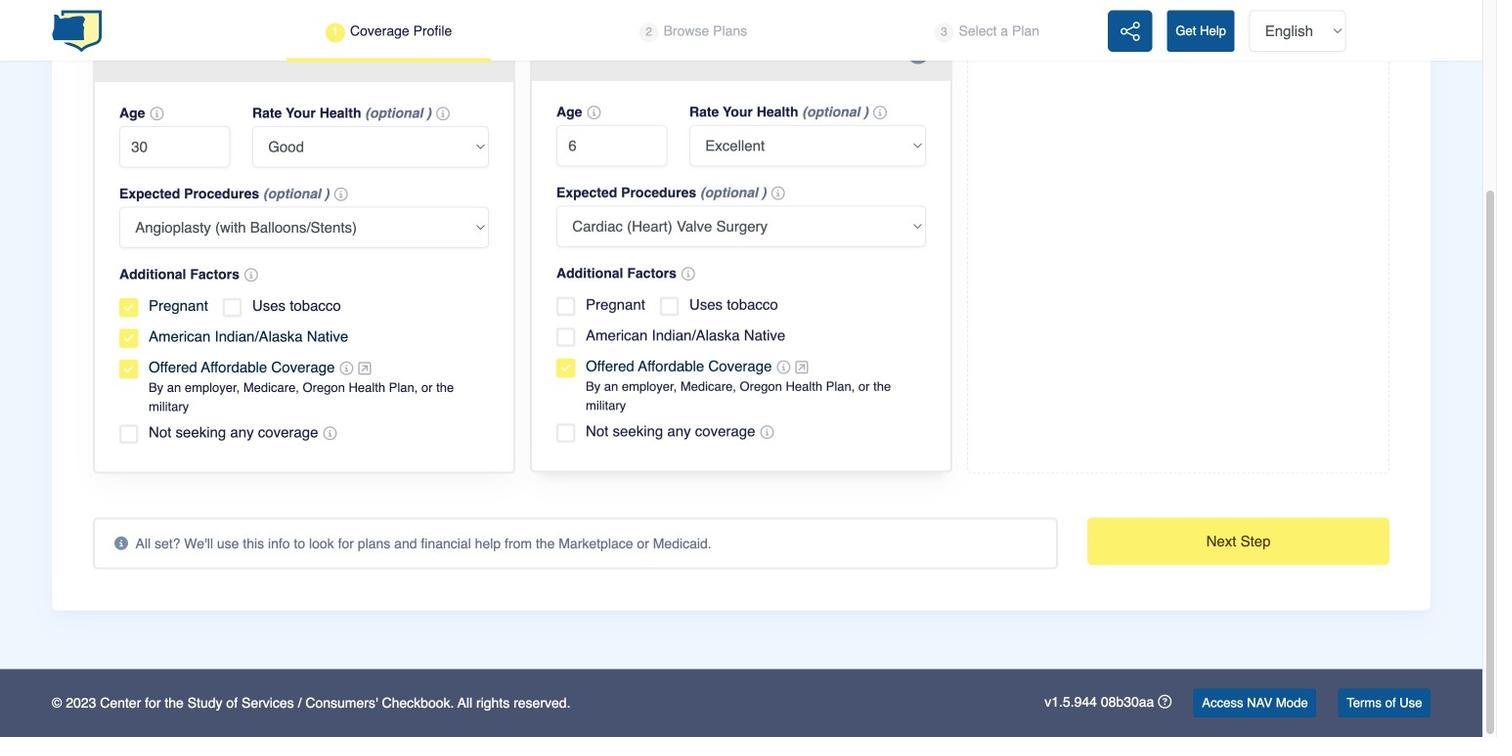 Task type: describe. For each thing, give the bounding box(es) containing it.
question circle image
[[1158, 695, 1172, 709]]

share image
[[1121, 21, 1140, 43]]

ex. 32 text field for external link square image at left
[[119, 126, 230, 168]]

external link square image
[[795, 360, 808, 374]]

ex. 32 text field for external link square icon
[[556, 124, 667, 166]]

times circle image
[[907, 42, 929, 64]]



Task type: vqa. For each thing, say whether or not it's contained in the screenshot.
the leftmost plus image
no



Task type: locate. For each thing, give the bounding box(es) containing it.
info circle image
[[587, 105, 601, 119], [150, 107, 164, 121], [436, 107, 450, 121], [771, 186, 785, 200], [244, 269, 258, 282], [777, 360, 791, 374], [114, 537, 135, 551]]

external link square image
[[358, 362, 371, 376]]

0 horizontal spatial ex. 32 text field
[[119, 126, 230, 168]]

state logo image
[[52, 9, 102, 53]]

info circle image
[[873, 105, 887, 119], [334, 188, 348, 202], [681, 267, 695, 280], [340, 362, 353, 376], [760, 425, 774, 439], [323, 427, 337, 441]]

1 horizontal spatial ex. 32 text field
[[556, 124, 667, 166]]

Ex. 32 text field
[[556, 124, 667, 166], [119, 126, 230, 168]]



